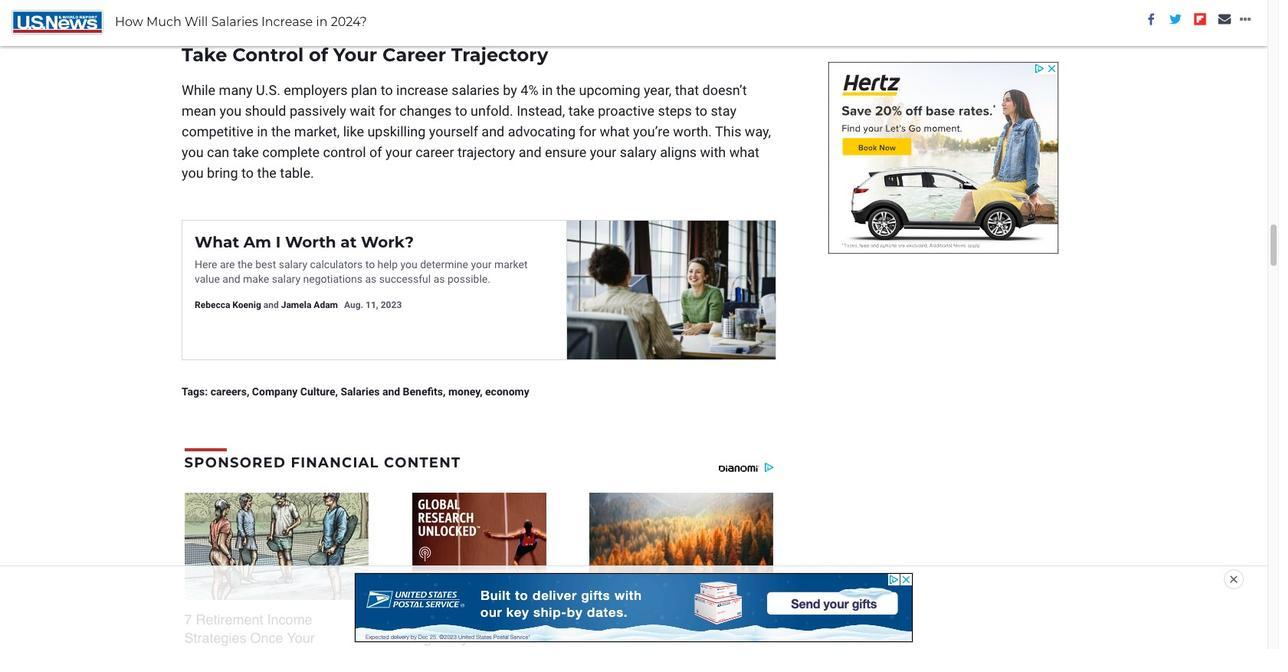 Task type: locate. For each thing, give the bounding box(es) containing it.
your right ensure
[[590, 144, 617, 160]]

increase
[[396, 82, 448, 98]]

take control of your career trajectory
[[182, 44, 548, 66]]

as down determine
[[434, 273, 445, 285]]

rebecca
[[195, 300, 230, 310]]

0 horizontal spatial as
[[365, 273, 377, 285]]

4%
[[521, 82, 539, 98]]

0 horizontal spatial take
[[233, 144, 259, 160]]

, left company
[[247, 385, 249, 398]]

money
[[448, 385, 480, 398]]

0 vertical spatial advertisement region
[[829, 62, 1059, 254]]

here
[[195, 258, 217, 270]]

at
[[341, 233, 357, 251]]

1 vertical spatial salaries
[[341, 385, 380, 398]]

0 vertical spatial salary
[[620, 144, 657, 160]]

rebecca koenig link
[[195, 300, 264, 310]]

economy link
[[485, 385, 529, 398]]

your down upskilling
[[386, 144, 412, 160]]

of up employers
[[309, 44, 328, 66]]

koenig
[[232, 300, 261, 310]]

while many u.s. employers plan to increase salaries by 4% in the upcoming year, that doesn't mean you should passively wait for changes to unfold. instead, take proactive steps to stay competitive in the market, like upskilling yourself and advocating for what you're worth. this way, you can take complete control of your career trajectory and ensure your salary aligns with what you bring to the table.
[[182, 82, 771, 181]]

steps
[[658, 102, 692, 119]]

to
[[381, 82, 393, 98], [455, 102, 467, 119], [695, 102, 708, 119], [241, 165, 254, 181], [365, 258, 375, 270]]

company culture link
[[252, 385, 335, 398]]

wait
[[350, 102, 375, 119]]

what am i worth at work? here are the best salary calculators to help you determine your market value and make salary negotiations as successful as possible.
[[195, 233, 528, 285]]

1 horizontal spatial of
[[370, 144, 382, 160]]

advertisement region
[[829, 62, 1059, 254], [355, 573, 913, 642]]

what
[[600, 123, 630, 139], [729, 144, 759, 160]]

much
[[146, 15, 182, 29]]

market
[[494, 258, 528, 270]]

possible.
[[448, 273, 491, 285]]

by
[[503, 82, 517, 98]]

this
[[715, 123, 742, 139]]

0 horizontal spatial of
[[309, 44, 328, 66]]

career
[[382, 44, 446, 66]]

,
[[247, 385, 249, 398], [335, 385, 338, 398], [443, 385, 446, 398], [480, 385, 483, 398]]

salaries
[[211, 15, 258, 29], [341, 385, 380, 398]]

2 horizontal spatial in
[[542, 82, 553, 98]]

aligns
[[660, 144, 697, 160]]

in down should
[[257, 123, 268, 139]]

the up the complete
[[271, 123, 291, 139]]

0 vertical spatial salaries
[[211, 15, 258, 29]]

to right bring
[[241, 165, 254, 181]]

as
[[365, 273, 377, 285], [434, 273, 445, 285]]

many
[[219, 82, 253, 98]]

you left bring
[[182, 165, 204, 181]]

, left money link
[[443, 385, 446, 398]]

and left 'benefits'
[[382, 385, 400, 398]]

for up ensure
[[579, 123, 596, 139]]

of
[[309, 44, 328, 66], [370, 144, 382, 160]]

in left 2024?
[[316, 15, 328, 29]]

0 horizontal spatial salaries
[[211, 15, 258, 29]]

salaries
[[452, 82, 500, 98]]

in right "4%"
[[542, 82, 553, 98]]

you down many
[[220, 102, 242, 119]]

salary down best
[[272, 273, 301, 285]]

complete
[[262, 144, 320, 160]]

1 vertical spatial in
[[542, 82, 553, 98]]

you up "successful"
[[400, 258, 417, 270]]

the up instead,
[[556, 82, 576, 98]]

bring
[[207, 165, 238, 181]]

4 , from the left
[[480, 385, 483, 398]]

take right can
[[233, 144, 259, 160]]

control
[[232, 44, 304, 66]]

salary inside while many u.s. employers plan to increase salaries by 4% in the upcoming year, that doesn't mean you should passively wait for changes to unfold. instead, take proactive steps to stay competitive in the market, like upskilling yourself and advocating for what you're worth. this way, you can take complete control of your career trajectory and ensure your salary aligns with what you bring to the table.
[[620, 144, 657, 160]]

salary down you're
[[620, 144, 657, 160]]

salary
[[620, 144, 657, 160], [279, 258, 307, 270], [272, 273, 301, 285]]

, left salaries and benefits link in the left bottom of the page
[[335, 385, 338, 398]]

year,
[[644, 82, 672, 98]]

should
[[245, 102, 286, 119]]

and down advocating
[[519, 144, 542, 160]]

0 horizontal spatial what
[[600, 123, 630, 139]]

advocating
[[508, 123, 576, 139]]

0 vertical spatial in
[[316, 15, 328, 29]]

salaries right culture
[[341, 385, 380, 398]]

yourself
[[429, 123, 478, 139]]

as up 11,
[[365, 273, 377, 285]]

1 vertical spatial what
[[729, 144, 759, 160]]

instead,
[[517, 102, 565, 119]]

the
[[556, 82, 576, 98], [271, 123, 291, 139], [257, 165, 277, 181], [238, 258, 253, 270]]

0 vertical spatial what
[[600, 123, 630, 139]]

salary down i
[[279, 258, 307, 270]]

culture
[[300, 385, 335, 398]]

your
[[386, 144, 412, 160], [590, 144, 617, 160], [471, 258, 492, 270]]

in
[[316, 15, 328, 29], [542, 82, 553, 98], [257, 123, 268, 139]]

careers link
[[211, 385, 247, 398]]

worth
[[285, 233, 336, 251]]

2023
[[381, 300, 402, 310]]

salaries and benefits link
[[341, 385, 443, 398]]

of down upskilling
[[370, 144, 382, 160]]

1 , from the left
[[247, 385, 249, 398]]

doesn't
[[703, 82, 747, 98]]

1 horizontal spatial as
[[434, 273, 445, 285]]

stay
[[711, 102, 737, 119]]

take
[[568, 102, 595, 119], [233, 144, 259, 160]]

2 vertical spatial salary
[[272, 273, 301, 285]]

market,
[[294, 123, 340, 139]]

0 horizontal spatial in
[[257, 123, 268, 139]]

2 vertical spatial in
[[257, 123, 268, 139]]

tags:
[[182, 385, 208, 398]]

table.
[[280, 165, 314, 181]]

1 horizontal spatial salaries
[[341, 385, 380, 398]]

for up upskilling
[[379, 102, 396, 119]]

1 vertical spatial of
[[370, 144, 382, 160]]

salaries right will on the left top of the page
[[211, 15, 258, 29]]

are
[[220, 258, 235, 270]]

the right are
[[238, 258, 253, 270]]

1 horizontal spatial take
[[568, 102, 595, 119]]

0 horizontal spatial for
[[379, 102, 396, 119]]

successful
[[379, 273, 431, 285]]

make
[[243, 273, 269, 285]]

aug.
[[344, 300, 363, 310]]

1 horizontal spatial your
[[471, 258, 492, 270]]

1 vertical spatial take
[[233, 144, 259, 160]]

take down upcoming
[[568, 102, 595, 119]]

what down proactive
[[600, 123, 630, 139]]

and right koenig
[[264, 300, 279, 310]]

and
[[482, 123, 505, 139], [519, 144, 542, 160], [222, 273, 240, 285], [264, 300, 279, 310], [382, 385, 400, 398]]

1 vertical spatial for
[[579, 123, 596, 139]]

your up possible.
[[471, 258, 492, 270]]

benefits
[[403, 385, 443, 398]]

employers
[[284, 82, 348, 98]]

to left help
[[365, 258, 375, 270]]

1 horizontal spatial for
[[579, 123, 596, 139]]

, left economy link
[[480, 385, 483, 398]]

jamela
[[281, 300, 311, 310]]

1 as from the left
[[365, 273, 377, 285]]

to up yourself
[[455, 102, 467, 119]]

and down are
[[222, 273, 240, 285]]

smiling female business owners in discussion at workstation in office image
[[566, 221, 776, 359]]

what down the "way,"
[[729, 144, 759, 160]]

you're
[[633, 123, 670, 139]]

you
[[220, 102, 242, 119], [182, 144, 204, 160], [182, 165, 204, 181], [400, 258, 417, 270]]

0 vertical spatial of
[[309, 44, 328, 66]]

1 vertical spatial advertisement region
[[355, 573, 913, 642]]



Task type: vqa. For each thing, say whether or not it's contained in the screenshot.
3rd | from the left
no



Task type: describe. For each thing, give the bounding box(es) containing it.
value
[[195, 273, 220, 285]]

how
[[115, 15, 143, 29]]

to left stay
[[695, 102, 708, 119]]

unfold.
[[471, 102, 513, 119]]

0 horizontal spatial your
[[386, 144, 412, 160]]

jamela adam link
[[281, 300, 338, 310]]

control
[[323, 144, 366, 160]]

u.s. news & world report image
[[12, 11, 103, 34]]

will
[[185, 15, 208, 29]]

2 horizontal spatial your
[[590, 144, 617, 160]]

and inside what am i worth at work? here are the best salary calculators to help you determine your market value and make salary negotiations as successful as possible.
[[222, 273, 240, 285]]

way,
[[745, 123, 771, 139]]

negotiations
[[303, 273, 363, 285]]

i
[[276, 233, 281, 251]]

like
[[343, 123, 364, 139]]

how much will salaries increase in 2024?
[[115, 15, 367, 29]]

1 horizontal spatial what
[[729, 144, 759, 160]]

the inside what am i worth at work? here are the best salary calculators to help you determine your market value and make salary negotiations as successful as possible.
[[238, 258, 253, 270]]

help
[[378, 258, 398, 270]]

your inside what am i worth at work? here are the best salary calculators to help you determine your market value and make salary negotiations as successful as possible.
[[471, 258, 492, 270]]

adam
[[314, 300, 338, 310]]

ensure
[[545, 144, 587, 160]]

money link
[[448, 385, 480, 398]]

can
[[207, 144, 229, 160]]

determine
[[420, 258, 468, 270]]

rebecca koenig and jamela adam aug. 11, 2023
[[195, 300, 402, 310]]

best
[[255, 258, 276, 270]]

plan
[[351, 82, 377, 98]]

and down unfold.
[[482, 123, 505, 139]]

take
[[182, 44, 227, 66]]

2 , from the left
[[335, 385, 338, 398]]

worth.
[[673, 123, 712, 139]]

you left can
[[182, 144, 204, 160]]

you inside what am i worth at work? here are the best salary calculators to help you determine your market value and make salary negotiations as successful as possible.
[[400, 258, 417, 270]]

mean
[[182, 102, 216, 119]]

1 horizontal spatial in
[[316, 15, 328, 29]]

1 vertical spatial salary
[[279, 258, 307, 270]]

passively
[[290, 102, 346, 119]]

company
[[252, 385, 298, 398]]

of inside while many u.s. employers plan to increase salaries by 4% in the upcoming year, that doesn't mean you should passively wait for changes to unfold. instead, take proactive steps to stay competitive in the market, like upskilling yourself and advocating for what you're worth. this way, you can take complete control of your career trajectory and ensure your salary aligns with what you bring to the table.
[[370, 144, 382, 160]]

the left table.
[[257, 165, 277, 181]]

upskilling
[[367, 123, 426, 139]]

career
[[416, 144, 454, 160]]

11,
[[366, 300, 378, 310]]

trajectory
[[458, 144, 515, 160]]

changes
[[400, 102, 452, 119]]

2 as from the left
[[434, 273, 445, 285]]

0 vertical spatial for
[[379, 102, 396, 119]]

your
[[333, 44, 377, 66]]

to right plan
[[381, 82, 393, 98]]

while
[[182, 82, 216, 98]]

trajectory
[[451, 44, 548, 66]]

work?
[[361, 233, 414, 251]]

am
[[244, 233, 271, 251]]

u.s.
[[256, 82, 280, 98]]

upcoming
[[579, 82, 640, 98]]

increase
[[261, 15, 313, 29]]

proactive
[[598, 102, 655, 119]]

0 vertical spatial take
[[568, 102, 595, 119]]

what
[[195, 233, 239, 251]]

2024?
[[331, 15, 367, 29]]

with
[[700, 144, 726, 160]]

that
[[675, 82, 699, 98]]

economy
[[485, 385, 529, 398]]

to inside what am i worth at work? here are the best salary calculators to help you determine your market value and make salary negotiations as successful as possible.
[[365, 258, 375, 270]]

competitive
[[182, 123, 254, 139]]

calculators
[[310, 258, 363, 270]]

tags: careers , company culture , salaries and benefits , money , economy
[[182, 385, 529, 398]]

careers
[[211, 385, 247, 398]]

3 , from the left
[[443, 385, 446, 398]]



